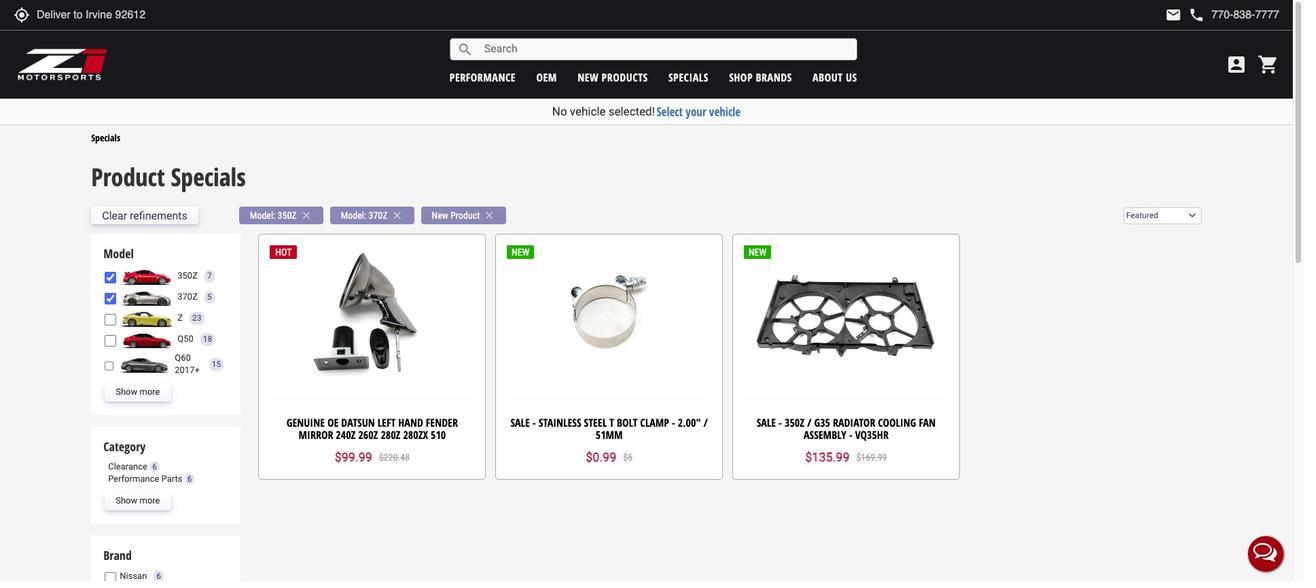 Task type: locate. For each thing, give the bounding box(es) containing it.
stainless
[[539, 415, 582, 430]]

show more button down 'infiniti q60 coupe cv37 2017 2018 2019 2020 2.0t 3.0t red sport redsport vr30ddtt z1 motorsports' "image"
[[105, 384, 171, 402]]

shopping_cart
[[1258, 54, 1280, 75]]

0 vertical spatial show more
[[116, 387, 160, 397]]

- left vq35hr
[[849, 427, 853, 442]]

show more button
[[105, 384, 171, 402], [105, 493, 171, 510]]

$99.99 $220.48
[[335, 450, 410, 465]]

350z inside 'sale - 350z / g35 radiator cooling fan assembly - vq35hr'
[[785, 415, 805, 430]]

7
[[207, 271, 212, 281]]

1 horizontal spatial 350z
[[278, 210, 297, 221]]

mail phone
[[1166, 7, 1205, 23]]

- left the stainless
[[533, 415, 536, 430]]

t
[[610, 415, 614, 430]]

model: 350z close
[[250, 210, 312, 222]]

2 close from the left
[[391, 210, 403, 222]]

close for new product close
[[483, 210, 496, 222]]

new products
[[578, 70, 648, 85]]

performance link
[[450, 70, 516, 85]]

account_box
[[1226, 54, 1248, 75]]

0 vertical spatial more
[[140, 387, 160, 397]]

assembly
[[804, 427, 847, 442]]

shopping_cart link
[[1255, 54, 1280, 75]]

0 vertical spatial 370z
[[369, 210, 388, 221]]

fender
[[426, 415, 458, 430]]

more down performance on the left of page
[[140, 496, 160, 506]]

1 / from the left
[[704, 415, 708, 430]]

products
[[602, 70, 648, 85]]

1 horizontal spatial model:
[[341, 210, 367, 221]]

1 vertical spatial 370z
[[178, 292, 198, 302]]

370z left new
[[369, 210, 388, 221]]

2 horizontal spatial 350z
[[785, 415, 805, 430]]

18
[[203, 334, 212, 344]]

6 right nissan
[[157, 571, 161, 581]]

1 vertical spatial show more
[[116, 496, 160, 506]]

model: inside 'model: 370z close'
[[341, 210, 367, 221]]

0 vertical spatial show more button
[[105, 384, 171, 402]]

vehicle inside no vehicle selected! select your vehicle
[[570, 105, 606, 118]]

close for model: 370z close
[[391, 210, 403, 222]]

1 close from the left
[[300, 210, 312, 222]]

None checkbox
[[105, 314, 116, 326], [105, 335, 116, 347], [105, 360, 114, 372], [105, 572, 116, 581], [105, 314, 116, 326], [105, 335, 116, 347], [105, 360, 114, 372], [105, 572, 116, 581]]

1 horizontal spatial product
[[451, 210, 480, 221]]

sale for sale - 350z / g35 radiator cooling fan assembly - vq35hr
[[757, 415, 776, 430]]

51mm
[[596, 427, 623, 442]]

your
[[686, 104, 707, 120]]

0 horizontal spatial vehicle
[[570, 105, 606, 118]]

show more down performance on the left of page
[[116, 496, 160, 506]]

model
[[103, 245, 134, 262]]

2 show from the top
[[116, 496, 138, 506]]

1 show from the top
[[116, 387, 138, 397]]

2 sale from the left
[[757, 415, 776, 430]]

2023 nissan z image
[[120, 310, 174, 327]]

infiniti q60 coupe cv37 2017 2018 2019 2020 2.0t 3.0t red sport redsport vr30ddtt z1 motorsports image
[[117, 356, 171, 373]]

0 horizontal spatial close
[[300, 210, 312, 222]]

1 vertical spatial specials
[[171, 160, 246, 194]]

shop
[[729, 70, 753, 85]]

/ inside 'sale - 350z / g35 radiator cooling fan assembly - vq35hr'
[[808, 415, 812, 430]]

show more for model
[[116, 387, 160, 397]]

2 more from the top
[[140, 496, 160, 506]]

1 vertical spatial show
[[116, 496, 138, 506]]

280z
[[381, 427, 401, 442]]

2 show more button from the top
[[105, 493, 171, 510]]

3 close from the left
[[483, 210, 496, 222]]

370z left '5'
[[178, 292, 198, 302]]

oe
[[328, 415, 339, 430]]

sale inside 'sale - 350z / g35 radiator cooling fan assembly - vq35hr'
[[757, 415, 776, 430]]

0 horizontal spatial product
[[91, 160, 165, 194]]

show for model
[[116, 387, 138, 397]]

2 / from the left
[[808, 415, 812, 430]]

1 vertical spatial more
[[140, 496, 160, 506]]

2 horizontal spatial close
[[483, 210, 496, 222]]

specials link
[[91, 131, 120, 144]]

- left 2.00"
[[672, 415, 676, 430]]

product right new
[[451, 210, 480, 221]]

close left 'model: 370z close'
[[300, 210, 312, 222]]

$220.48
[[379, 452, 410, 463]]

350z
[[278, 210, 297, 221], [178, 271, 198, 281], [785, 415, 805, 430]]

6 right parts on the left
[[187, 475, 192, 484]]

0 vertical spatial 350z
[[278, 210, 297, 221]]

clear refinements button
[[91, 207, 198, 224]]

0 horizontal spatial model:
[[250, 210, 276, 221]]

1 show more button from the top
[[105, 384, 171, 402]]

clear
[[102, 209, 127, 222]]

product
[[91, 160, 165, 194], [451, 210, 480, 221]]

show down 'infiniti q60 coupe cv37 2017 2018 2019 2020 2.0t 3.0t red sport redsport vr30ddtt z1 motorsports' "image"
[[116, 387, 138, 397]]

/ inside sale - stainless steel t bolt clamp - 2.00" / 51mm
[[704, 415, 708, 430]]

1 horizontal spatial vehicle
[[710, 104, 741, 120]]

0 horizontal spatial 370z
[[178, 292, 198, 302]]

my_location
[[14, 7, 30, 23]]

show more
[[116, 387, 160, 397], [116, 496, 160, 506]]

radiator
[[833, 415, 876, 430]]

23
[[192, 313, 202, 323]]

-
[[533, 415, 536, 430], [672, 415, 676, 430], [779, 415, 782, 430], [849, 427, 853, 442]]

more down 'infiniti q60 coupe cv37 2017 2018 2019 2020 2.0t 3.0t red sport redsport vr30ddtt z1 motorsports' "image"
[[140, 387, 160, 397]]

show more down 'infiniti q60 coupe cv37 2017 2018 2019 2020 2.0t 3.0t red sport redsport vr30ddtt z1 motorsports' "image"
[[116, 387, 160, 397]]

show more button down performance on the left of page
[[105, 493, 171, 510]]

2 vertical spatial 6
[[157, 571, 161, 581]]

370z inside 'model: 370z close'
[[369, 210, 388, 221]]

6 up performance on the left of page
[[152, 462, 157, 471]]

/ right 2.00"
[[704, 415, 708, 430]]

0 horizontal spatial specials
[[91, 131, 120, 144]]

model: inside model: 350z close
[[250, 210, 276, 221]]

nissan 370z z34 2009 2010 2011 2012 2013 2014 2015 2016 2017 2018 2019 3.7l vq37vhr vhr nismo z1 motorsports image
[[120, 289, 174, 306]]

0 vertical spatial product
[[91, 160, 165, 194]]

1 horizontal spatial specials
[[171, 160, 246, 194]]

1 horizontal spatial 370z
[[369, 210, 388, 221]]

/ left the g35
[[808, 415, 812, 430]]

q60 2017+
[[175, 352, 200, 375]]

brand
[[103, 547, 132, 563]]

select your vehicle link
[[657, 104, 741, 120]]

- left the g35
[[779, 415, 782, 430]]

1 more from the top
[[140, 387, 160, 397]]

show
[[116, 387, 138, 397], [116, 496, 138, 506]]

2 show more from the top
[[116, 496, 160, 506]]

close right new
[[483, 210, 496, 222]]

0 horizontal spatial /
[[704, 415, 708, 430]]

clear refinements
[[102, 209, 187, 222]]

1 horizontal spatial /
[[808, 415, 812, 430]]

account_box link
[[1223, 54, 1251, 75]]

6
[[152, 462, 157, 471], [187, 475, 192, 484], [157, 571, 161, 581]]

0 horizontal spatial sale
[[511, 415, 530, 430]]

more
[[140, 387, 160, 397], [140, 496, 160, 506]]

no vehicle selected! select your vehicle
[[553, 104, 741, 120]]

show for category
[[116, 496, 138, 506]]

1 vertical spatial show more button
[[105, 493, 171, 510]]

vq35hr
[[856, 427, 889, 442]]

1 vertical spatial product
[[451, 210, 480, 221]]

close
[[300, 210, 312, 222], [391, 210, 403, 222], [483, 210, 496, 222]]

2 model: from the left
[[341, 210, 367, 221]]

1 vertical spatial 6
[[187, 475, 192, 484]]

1 show more from the top
[[116, 387, 160, 397]]

sale left the stainless
[[511, 415, 530, 430]]

product specials
[[91, 160, 246, 194]]

1 horizontal spatial close
[[391, 210, 403, 222]]

product up clear
[[91, 160, 165, 194]]

about us
[[813, 70, 858, 85]]

0 vertical spatial specials
[[91, 131, 120, 144]]

more for category
[[140, 496, 160, 506]]

$5
[[624, 452, 633, 463]]

performance
[[450, 70, 516, 85]]

category clearance 6 performance parts 6
[[103, 438, 192, 484]]

no
[[553, 105, 567, 118]]

1 horizontal spatial sale
[[757, 415, 776, 430]]

us
[[846, 70, 858, 85]]

1 model: from the left
[[250, 210, 276, 221]]

mirror
[[299, 427, 333, 442]]

1 vertical spatial 350z
[[178, 271, 198, 281]]

370z
[[369, 210, 388, 221], [178, 292, 198, 302]]

model:
[[250, 210, 276, 221], [341, 210, 367, 221]]

show down performance on the left of page
[[116, 496, 138, 506]]

2 vertical spatial 350z
[[785, 415, 805, 430]]

sale for sale - stainless steel t bolt clamp - 2.00" / 51mm
[[511, 415, 530, 430]]

nissan
[[120, 571, 147, 581]]

sale left the g35
[[757, 415, 776, 430]]

vehicle right no
[[570, 105, 606, 118]]

/
[[704, 415, 708, 430], [808, 415, 812, 430]]

model: for model: 370z close
[[341, 210, 367, 221]]

1 sale from the left
[[511, 415, 530, 430]]

close left new
[[391, 210, 403, 222]]

0 vertical spatial show
[[116, 387, 138, 397]]

sale inside sale - stainless steel t bolt clamp - 2.00" / 51mm
[[511, 415, 530, 430]]

vehicle right the your on the right top
[[710, 104, 741, 120]]

cooling
[[878, 415, 917, 430]]

None checkbox
[[105, 272, 116, 283], [105, 293, 116, 305], [105, 272, 116, 283], [105, 293, 116, 305]]



Task type: describe. For each thing, give the bounding box(es) containing it.
new
[[578, 70, 599, 85]]

mail
[[1166, 7, 1182, 23]]

mail link
[[1166, 7, 1182, 23]]

genuine
[[287, 415, 325, 430]]

$0.99 $5
[[586, 450, 633, 465]]

brands
[[756, 70, 792, 85]]

$169.99
[[857, 452, 888, 463]]

2017+
[[175, 365, 200, 375]]

specials
[[669, 70, 709, 85]]

about
[[813, 70, 843, 85]]

q60
[[175, 352, 191, 363]]

shop brands link
[[729, 70, 792, 85]]

240z
[[336, 427, 356, 442]]

steel
[[584, 415, 607, 430]]

q50
[[178, 334, 194, 344]]

refinements
[[130, 209, 187, 222]]

show more button for model
[[105, 384, 171, 402]]

clamp
[[641, 415, 669, 430]]

show more for category
[[116, 496, 160, 506]]

510
[[431, 427, 446, 442]]

$99.99
[[335, 450, 372, 465]]

oem
[[537, 70, 557, 85]]

phone
[[1189, 7, 1205, 23]]

parts
[[162, 474, 183, 484]]

show more button for category
[[105, 493, 171, 510]]

280zx
[[403, 427, 428, 442]]

0 vertical spatial 6
[[152, 462, 157, 471]]

hand
[[399, 415, 423, 430]]

about us link
[[813, 70, 858, 85]]

0 horizontal spatial 350z
[[178, 271, 198, 281]]

$135.99
[[806, 450, 850, 465]]

5
[[207, 292, 212, 302]]

15
[[212, 359, 221, 369]]

nissan 350z z33 2003 2004 2005 2006 2007 2008 2009 vq35de 3.5l revup rev up vq35hr nismo z1 motorsports image
[[120, 268, 174, 285]]

phone link
[[1189, 7, 1280, 23]]

$0.99
[[586, 450, 617, 465]]

260z
[[358, 427, 378, 442]]

model: 370z close
[[341, 210, 403, 222]]

z
[[178, 313, 183, 323]]

genuine oe datsun left hand fender mirror 240z 260z 280z 280zx 510
[[287, 415, 458, 442]]

new products link
[[578, 70, 648, 85]]

sale - stainless steel t bolt clamp - 2.00" / 51mm
[[511, 415, 708, 442]]

model: for model: 350z close
[[250, 210, 276, 221]]

category
[[103, 438, 146, 455]]

g35
[[815, 415, 831, 430]]

new product close
[[432, 210, 496, 222]]

bolt
[[617, 415, 638, 430]]

search
[[457, 41, 474, 57]]

new
[[432, 210, 449, 221]]

sale - 350z / g35 radiator cooling fan assembly - vq35hr
[[757, 415, 936, 442]]

infiniti q50 sedan hybrid v37 2014 2015 2016 2017 2018 2019 2020 vq37vhr 2.0t 3.0t 3.7l red sport redsport vr30ddtt z1 motorsports image
[[120, 331, 174, 348]]

close for model: 350z close
[[300, 210, 312, 222]]

$135.99 $169.99
[[806, 450, 888, 465]]

Search search field
[[474, 39, 857, 60]]

left
[[378, 415, 396, 430]]

specials link
[[669, 70, 709, 85]]

z1 motorsports logo image
[[17, 48, 108, 82]]

clearance
[[108, 461, 147, 471]]

fan
[[919, 415, 936, 430]]

more for model
[[140, 387, 160, 397]]

product inside new product close
[[451, 210, 480, 221]]

oem link
[[537, 70, 557, 85]]

shop brands
[[729, 70, 792, 85]]

2.00"
[[678, 415, 701, 430]]

performance
[[108, 474, 159, 484]]

selected!
[[609, 105, 655, 118]]

350z inside model: 350z close
[[278, 210, 297, 221]]

select
[[657, 104, 683, 120]]

datsun
[[341, 415, 375, 430]]



Task type: vqa. For each thing, say whether or not it's contained in the screenshot.


